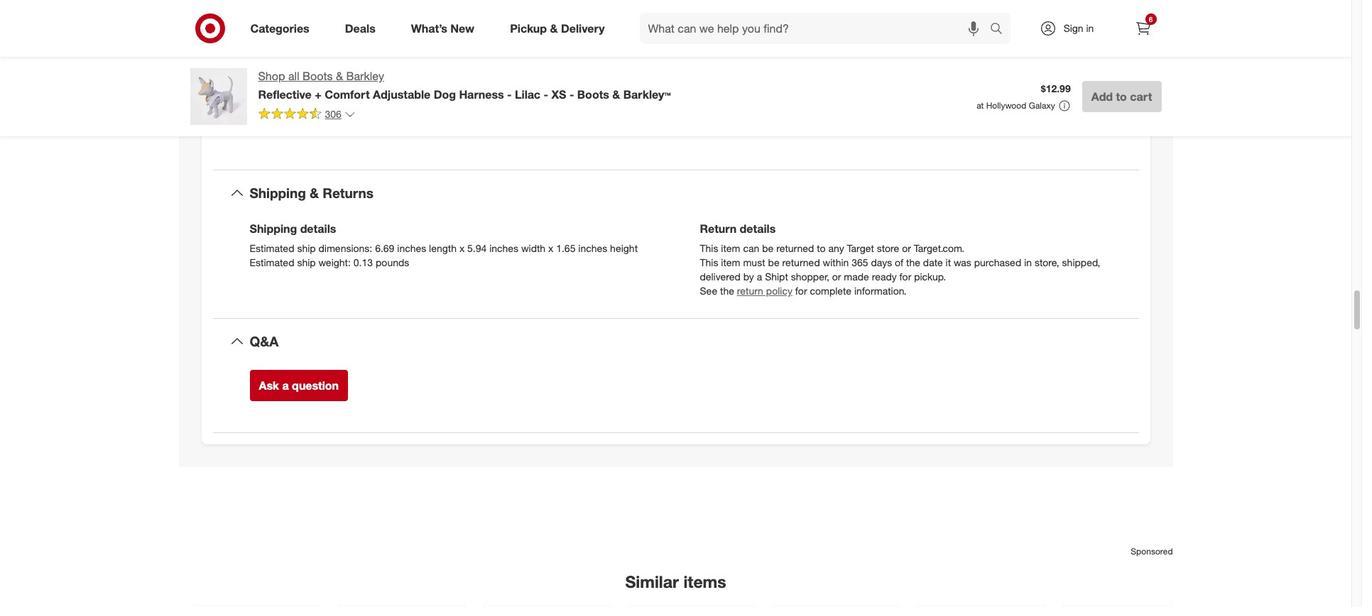 Task type: locate. For each thing, give the bounding box(es) containing it.
shipt
[[765, 271, 788, 283]]

q&a button
[[213, 319, 1139, 364]]

in left the store,
[[1024, 257, 1032, 269]]

6 link
[[1128, 13, 1159, 44]]

1 horizontal spatial -
[[544, 87, 548, 101]]

height
[[610, 242, 638, 254]]

0 horizontal spatial for
[[795, 285, 807, 297]]

0 vertical spatial or
[[902, 242, 911, 254]]

& inside dropdown button
[[310, 185, 319, 201]]

the right of
[[906, 257, 921, 269]]

shopper,
[[791, 271, 830, 283]]

1 details from the left
[[300, 222, 336, 236]]

width
[[521, 242, 546, 254]]

made
[[844, 271, 869, 283]]

to right add
[[1116, 90, 1127, 104]]

to
[[1116, 90, 1127, 104], [817, 242, 826, 254]]

shipping left returns
[[250, 185, 306, 201]]

1 shipping from the top
[[250, 185, 306, 201]]

search
[[983, 22, 1018, 37]]

was
[[954, 257, 972, 269]]

in right sign
[[1086, 22, 1094, 34]]

ship left 'dimensions:'
[[297, 242, 316, 254]]

1 horizontal spatial to
[[1116, 90, 1127, 104]]

1 this from the top
[[700, 242, 718, 254]]

1 vertical spatial shipping
[[250, 222, 297, 236]]

& left returns
[[310, 185, 319, 201]]

item up delivered
[[721, 257, 741, 269]]

1 vertical spatial or
[[832, 271, 841, 283]]

pickup.
[[914, 271, 946, 283]]

x
[[459, 242, 465, 254], [548, 242, 554, 254]]

dog
[[434, 87, 456, 101]]

all
[[288, 69, 299, 83]]

0 vertical spatial a
[[757, 271, 762, 283]]

return policy link
[[737, 285, 793, 297]]

ship left weight: at top
[[297, 257, 316, 269]]

shipping inside shipping details estimated ship dimensions: 6.69 inches length x 5.94 inches width x 1.65 inches height estimated ship weight: 0.13 pounds
[[250, 222, 297, 236]]

0 horizontal spatial details
[[300, 222, 336, 236]]

0 horizontal spatial the
[[720, 285, 734, 297]]

0 vertical spatial estimated
[[250, 242, 294, 254]]

2 shipping from the top
[[250, 222, 297, 236]]

2 horizontal spatial -
[[570, 87, 574, 101]]

store
[[877, 242, 899, 254]]

1 vertical spatial a
[[282, 379, 289, 393]]

0 vertical spatial this
[[700, 242, 718, 254]]

what's new link
[[399, 13, 492, 44]]

inches right 5.94
[[490, 242, 519, 254]]

new
[[451, 21, 475, 35]]

or
[[902, 242, 911, 254], [832, 271, 841, 283]]

return
[[737, 285, 763, 297]]

& right pickup
[[550, 21, 558, 35]]

1 vertical spatial the
[[720, 285, 734, 297]]

2 inches from the left
[[490, 242, 519, 254]]

details inside shipping details estimated ship dimensions: 6.69 inches length x 5.94 inches width x 1.65 inches height estimated ship weight: 0.13 pounds
[[300, 222, 336, 236]]

be
[[762, 242, 774, 254], [768, 257, 780, 269]]

shipping for shipping & returns
[[250, 185, 306, 201]]

1 vertical spatial in
[[1024, 257, 1032, 269]]

&
[[550, 21, 558, 35], [336, 69, 343, 83], [613, 87, 620, 101], [310, 185, 319, 201]]

what's new
[[411, 21, 475, 35]]

shipping
[[250, 185, 306, 201], [250, 222, 297, 236]]

or up of
[[902, 242, 911, 254]]

1 vertical spatial boots
[[577, 87, 609, 101]]

within
[[823, 257, 849, 269]]

similar
[[625, 572, 679, 592]]

0 vertical spatial the
[[906, 257, 921, 269]]

be right can
[[762, 242, 774, 254]]

0 horizontal spatial inches
[[397, 242, 426, 254]]

dimensions:
[[319, 242, 372, 254]]

3 - from the left
[[570, 87, 574, 101]]

1 horizontal spatial boots
[[577, 87, 609, 101]]

0 vertical spatial boots
[[303, 69, 333, 83]]

2 details from the left
[[740, 222, 776, 236]]

ship
[[297, 242, 316, 254], [297, 257, 316, 269]]

image of reflective + comfort adjustable dog harness - lilac - xs - boots & barkley™ image
[[190, 68, 247, 125]]

1 horizontal spatial details
[[740, 222, 776, 236]]

pickup & delivery link
[[498, 13, 623, 44]]

be up shipt
[[768, 257, 780, 269]]

0 vertical spatial returned
[[776, 242, 814, 254]]

estimated down shipping & returns on the top of page
[[250, 242, 294, 254]]

0 vertical spatial to
[[1116, 90, 1127, 104]]

1 vertical spatial estimated
[[250, 257, 294, 269]]

1 vertical spatial this
[[700, 257, 718, 269]]

a right "by"
[[757, 271, 762, 283]]

or down within
[[832, 271, 841, 283]]

1 horizontal spatial x
[[548, 242, 554, 254]]

q&a
[[250, 333, 279, 350]]

- left lilac
[[507, 87, 512, 101]]

1 vertical spatial ship
[[297, 257, 316, 269]]

0 vertical spatial in
[[1086, 22, 1094, 34]]

1 horizontal spatial for
[[900, 271, 912, 283]]

0 horizontal spatial -
[[507, 87, 512, 101]]

details up 'dimensions:'
[[300, 222, 336, 236]]

0 horizontal spatial in
[[1024, 257, 1032, 269]]

- left xs at the top of the page
[[544, 87, 548, 101]]

inches
[[397, 242, 426, 254], [490, 242, 519, 254], [578, 242, 607, 254]]

5.94
[[467, 242, 487, 254]]

comfort
[[325, 87, 370, 101]]

a inside "button"
[[282, 379, 289, 393]]

in
[[1086, 22, 1094, 34], [1024, 257, 1032, 269]]

details
[[300, 222, 336, 236], [740, 222, 776, 236]]

the down delivered
[[720, 285, 734, 297]]

1 vertical spatial returned
[[782, 257, 820, 269]]

pickup & delivery
[[510, 21, 605, 35]]

1 horizontal spatial a
[[757, 271, 762, 283]]

boots up +
[[303, 69, 333, 83]]

x left 5.94
[[459, 242, 465, 254]]

0 vertical spatial shipping
[[250, 185, 306, 201]]

complete
[[810, 285, 852, 297]]

return details this item can be returned to any target store or target.com. this item must be returned within 365 days of the date it was purchased in store, shipped, delivered by a shipt shopper, or made ready for pickup. see the return policy for complete information.
[[700, 222, 1101, 297]]

+
[[315, 87, 322, 101]]

1 x from the left
[[459, 242, 465, 254]]

1 vertical spatial item
[[721, 257, 741, 269]]

x left 1.65
[[548, 242, 554, 254]]

store,
[[1035, 257, 1060, 269]]

shipped,
[[1062, 257, 1101, 269]]

cart
[[1130, 90, 1153, 104]]

this
[[700, 242, 718, 254], [700, 257, 718, 269]]

0 horizontal spatial a
[[282, 379, 289, 393]]

estimated
[[250, 242, 294, 254], [250, 257, 294, 269]]

the
[[906, 257, 921, 269], [720, 285, 734, 297]]

shipping inside dropdown button
[[250, 185, 306, 201]]

1 horizontal spatial the
[[906, 257, 921, 269]]

sign in link
[[1027, 13, 1116, 44]]

barkley™
[[623, 87, 671, 101]]

details inside 'return details this item can be returned to any target store or target.com. this item must be returned within 365 days of the date it was purchased in store, shipped, delivered by a shipt shopper, or made ready for pickup. see the return policy for complete information.'
[[740, 222, 776, 236]]

1 horizontal spatial in
[[1086, 22, 1094, 34]]

estimated left weight: at top
[[250, 257, 294, 269]]

1 vertical spatial be
[[768, 257, 780, 269]]

this down 'return'
[[700, 242, 718, 254]]

policy
[[766, 285, 793, 297]]

& up comfort
[[336, 69, 343, 83]]

1 horizontal spatial inches
[[490, 242, 519, 254]]

details up can
[[740, 222, 776, 236]]

0 vertical spatial ship
[[297, 242, 316, 254]]

details for shipping
[[300, 222, 336, 236]]

shipping down shipping & returns on the top of page
[[250, 222, 297, 236]]

2 ship from the top
[[297, 257, 316, 269]]

item
[[721, 242, 741, 254], [721, 257, 741, 269]]

for
[[900, 271, 912, 283], [795, 285, 807, 297]]

to left the any at the right
[[817, 242, 826, 254]]

inches right 1.65
[[578, 242, 607, 254]]

hollywood
[[986, 100, 1027, 111]]

a
[[757, 271, 762, 283], [282, 379, 289, 393]]

0 vertical spatial for
[[900, 271, 912, 283]]

a right ask
[[282, 379, 289, 393]]

boots right xs at the top of the page
[[577, 87, 609, 101]]

1 vertical spatial to
[[817, 242, 826, 254]]

-
[[507, 87, 512, 101], [544, 87, 548, 101], [570, 87, 574, 101]]

2 horizontal spatial inches
[[578, 242, 607, 254]]

1 item from the top
[[721, 242, 741, 254]]

for down of
[[900, 271, 912, 283]]

- right xs at the top of the page
[[570, 87, 574, 101]]

0 horizontal spatial x
[[459, 242, 465, 254]]

2 x from the left
[[548, 242, 554, 254]]

pounds
[[376, 257, 409, 269]]

item left can
[[721, 242, 741, 254]]

returned
[[776, 242, 814, 254], [782, 257, 820, 269]]

0 vertical spatial item
[[721, 242, 741, 254]]

0 horizontal spatial to
[[817, 242, 826, 254]]

shop all boots & barkley reflective + comfort adjustable dog harness - lilac - xs - boots & barkley™
[[258, 69, 671, 101]]

for down shopper,
[[795, 285, 807, 297]]

inches up pounds
[[397, 242, 426, 254]]

lilac
[[515, 87, 541, 101]]

this up delivered
[[700, 257, 718, 269]]

to inside button
[[1116, 90, 1127, 104]]



Task type: vqa. For each thing, say whether or not it's contained in the screenshot.
orders
no



Task type: describe. For each thing, give the bounding box(es) containing it.
2 - from the left
[[544, 87, 548, 101]]

in inside sign in link
[[1086, 22, 1094, 34]]

pickup
[[510, 21, 547, 35]]

xs
[[551, 87, 566, 101]]

sponsored
[[1131, 546, 1173, 557]]

& left barkley™
[[613, 87, 620, 101]]

& inside 'link'
[[550, 21, 558, 35]]

must
[[743, 257, 765, 269]]

delivery
[[561, 21, 605, 35]]

of
[[895, 257, 904, 269]]

similar items region
[[179, 490, 1173, 607]]

barkley
[[346, 69, 384, 83]]

purchased
[[974, 257, 1022, 269]]

details for return
[[740, 222, 776, 236]]

date
[[923, 257, 943, 269]]

ask
[[259, 379, 279, 393]]

to inside 'return details this item can be returned to any target store or target.com. this item must be returned within 365 days of the date it was purchased in store, shipped, delivered by a shipt shopper, or made ready for pickup. see the return policy for complete information.'
[[817, 242, 826, 254]]

add to cart button
[[1082, 81, 1162, 112]]

it
[[946, 257, 951, 269]]

in inside 'return details this item can be returned to any target store or target.com. this item must be returned within 365 days of the date it was purchased in store, shipped, delivered by a shipt shopper, or made ready for pickup. see the return policy for complete information.'
[[1024, 257, 1032, 269]]

deals link
[[333, 13, 393, 44]]

can
[[743, 242, 760, 254]]

ask a question
[[259, 379, 339, 393]]

0 horizontal spatial boots
[[303, 69, 333, 83]]

1 estimated from the top
[[250, 242, 294, 254]]

shop
[[258, 69, 285, 83]]

categories
[[250, 21, 310, 35]]

returns
[[323, 185, 374, 201]]

days
[[871, 257, 892, 269]]

What can we help you find? suggestions appear below search field
[[640, 13, 993, 44]]

306
[[325, 108, 342, 120]]

shipping details estimated ship dimensions: 6.69 inches length x 5.94 inches width x 1.65 inches height estimated ship weight: 0.13 pounds
[[250, 222, 638, 269]]

0 horizontal spatial or
[[832, 271, 841, 283]]

306 link
[[258, 107, 356, 123]]

weight:
[[319, 257, 351, 269]]

shipping for shipping details estimated ship dimensions: 6.69 inches length x 5.94 inches width x 1.65 inches height estimated ship weight: 0.13 pounds
[[250, 222, 297, 236]]

items
[[684, 572, 726, 592]]

3 inches from the left
[[578, 242, 607, 254]]

6
[[1149, 15, 1153, 23]]

add to cart
[[1092, 90, 1153, 104]]

question
[[292, 379, 339, 393]]

1.65
[[556, 242, 576, 254]]

adjustable
[[373, 87, 431, 101]]

1 vertical spatial for
[[795, 285, 807, 297]]

target
[[847, 242, 874, 254]]

return
[[700, 222, 737, 236]]

1 inches from the left
[[397, 242, 426, 254]]

target.com.
[[914, 242, 965, 254]]

2 this from the top
[[700, 257, 718, 269]]

delivered
[[700, 271, 741, 283]]

sign
[[1064, 22, 1084, 34]]

sign in
[[1064, 22, 1094, 34]]

any
[[829, 242, 844, 254]]

2 item from the top
[[721, 257, 741, 269]]

length
[[429, 242, 457, 254]]

a inside 'return details this item can be returned to any target store or target.com. this item must be returned within 365 days of the date it was purchased in store, shipped, delivered by a shipt shopper, or made ready for pickup. see the return policy for complete information.'
[[757, 271, 762, 283]]

at hollywood galaxy
[[977, 100, 1055, 111]]

reflective
[[258, 87, 312, 101]]

harness
[[459, 87, 504, 101]]

ready
[[872, 271, 897, 283]]

galaxy
[[1029, 100, 1055, 111]]

6.69
[[375, 242, 395, 254]]

see
[[700, 285, 717, 297]]

categories link
[[238, 13, 327, 44]]

deals
[[345, 21, 376, 35]]

365
[[852, 257, 868, 269]]

what's
[[411, 21, 447, 35]]

similar items
[[625, 572, 726, 592]]

2 estimated from the top
[[250, 257, 294, 269]]

0.13
[[354, 257, 373, 269]]

1 horizontal spatial or
[[902, 242, 911, 254]]

$12.99
[[1041, 83, 1071, 95]]

shipping & returns button
[[213, 171, 1139, 216]]

add
[[1092, 90, 1113, 104]]

ask a question button
[[250, 370, 348, 401]]

search button
[[983, 13, 1018, 47]]

1 ship from the top
[[297, 242, 316, 254]]

by
[[744, 271, 754, 283]]

information.
[[854, 285, 907, 297]]

shipping & returns
[[250, 185, 374, 201]]

0 vertical spatial be
[[762, 242, 774, 254]]

at
[[977, 100, 984, 111]]

1 - from the left
[[507, 87, 512, 101]]



